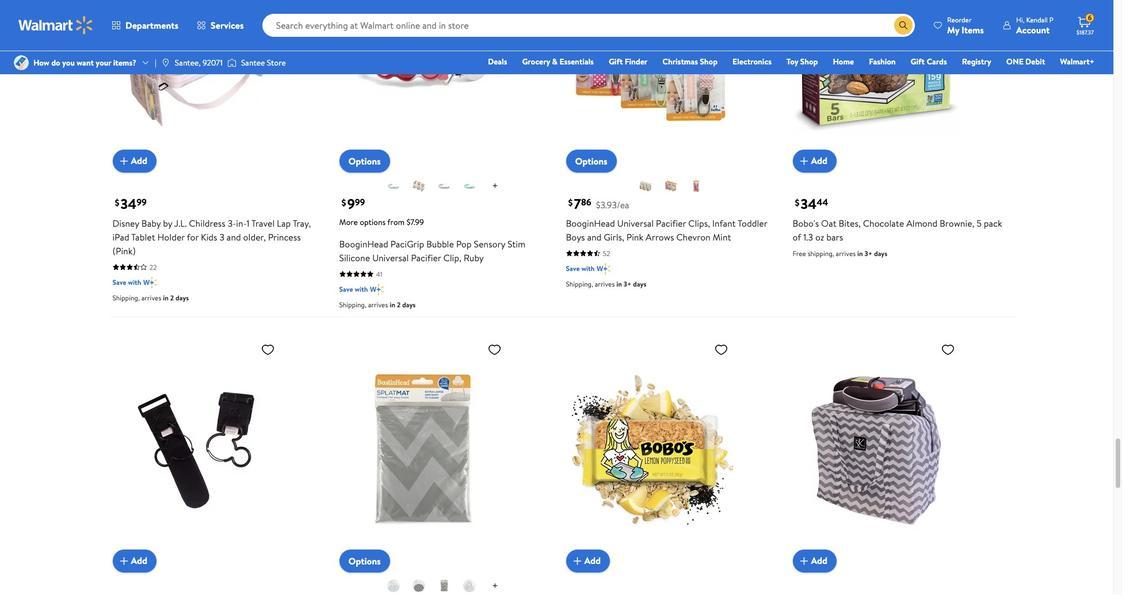 Task type: vqa. For each thing, say whether or not it's contained in the screenshot.
information
no



Task type: describe. For each thing, give the bounding box(es) containing it.
fashion
[[870, 56, 896, 67]]

baby
[[142, 217, 161, 229]]

free
[[793, 248, 807, 258]]

6 $187.37
[[1077, 13, 1095, 36]]

gift finder
[[609, 56, 648, 67]]

$ 7 86 $3.93/ea booginhead universal pacifier clips, infant toddler boys and girls, pink arrows chevron mint
[[566, 194, 768, 243]]

shipping,
[[808, 248, 835, 258]]

options link up blue feather icon on the left bottom of the page
[[339, 550, 390, 573]]

gift for gift finder
[[609, 56, 623, 67]]

save with for $3.93/ea
[[566, 263, 595, 273]]

blue green pink image
[[412, 179, 426, 193]]

save for $3.93/ea
[[566, 263, 580, 273]]

1
[[247, 217, 250, 229]]

for
[[187, 231, 199, 243]]

$ 9 99
[[342, 194, 365, 213]]

add for j.l. childress booster go-go travel bag for backless booster seats and baby seats, grey chevron 'image'
[[812, 555, 828, 567]]

booginhead pacigrip bubble pop sensory stim silicone universal pacifier clip, ruby image
[[339, 0, 506, 163]]

7
[[574, 194, 581, 213]]

services button
[[188, 12, 253, 39]]

blue bubbles image
[[387, 179, 401, 193]]

$ for $ 7 86 $3.93/ea booginhead universal pacifier clips, infant toddler boys and girls, pink arrows chevron mint
[[569, 196, 573, 209]]

$ 34 44
[[796, 194, 829, 213]]

hi,
[[1017, 15, 1025, 24]]

with for 34
[[128, 277, 141, 287]]

tablet
[[131, 231, 155, 243]]

1 horizontal spatial shipping, arrives in 2 days
[[339, 300, 416, 310]]

9
[[348, 194, 355, 213]]

departments
[[126, 19, 179, 32]]

bites,
[[839, 217, 861, 229]]

services
[[211, 19, 244, 32]]

41
[[376, 269, 383, 279]]

childress
[[189, 217, 226, 229]]

 image for how do you want your items?
[[14, 55, 29, 70]]

add to favorites list, booginhead waterproof vinyl floor mat for high chairs, infant toddler boys and girls, gray chevron image
[[488, 342, 502, 357]]

items?
[[113, 57, 136, 69]]

86
[[581, 196, 592, 208]]

booginhead inside $ 7 86 $3.93/ea booginhead universal pacifier clips, infant toddler boys and girls, pink arrows chevron mint
[[566, 217, 615, 229]]

$ for $ 34 44
[[796, 196, 800, 209]]

grocery & essentials
[[523, 56, 594, 67]]

clip,
[[444, 251, 462, 264]]

hi, kendall p account
[[1017, 15, 1054, 36]]

want
[[77, 57, 94, 69]]

lemons rainbows arrows image
[[639, 179, 653, 193]]

arrives down walmart plus image
[[141, 293, 161, 303]]

infant
[[713, 217, 736, 229]]

santee
[[241, 57, 265, 69]]

bobo's oat bites, chocolate almond brownie, 5 pack of 1.3 oz bars image
[[793, 0, 960, 163]]

brownie,
[[940, 217, 975, 229]]

pacifier inside booginhead pacigrip bubble pop sensory stim silicone universal pacifier clip, ruby
[[411, 251, 441, 264]]

0 vertical spatial walmart plus image
[[597, 263, 611, 274]]

pop
[[456, 238, 472, 250]]

(pink)
[[113, 244, 136, 257]]

mint
[[713, 231, 732, 243]]

gray chevron image
[[438, 579, 452, 593]]

add to favorites list, j.l. childress booster go-go travel bag for backless booster seats and baby seats, grey chevron image
[[942, 342, 956, 357]]

finder
[[625, 56, 648, 67]]

universal inside booginhead pacigrip bubble pop sensory stim silicone universal pacifier clip, ruby
[[373, 251, 409, 264]]

1 horizontal spatial with
[[355, 284, 368, 294]]

0 horizontal spatial shipping, arrives in 2 days
[[113, 293, 189, 303]]

booginhead waterproof vinyl floor mat for high chairs, infant toddler boys and girls, gray chevron image
[[339, 338, 506, 563]]

99 for 9
[[355, 196, 365, 208]]

store
[[267, 57, 286, 69]]

electronics link
[[728, 55, 777, 68]]

clips,
[[689, 217, 711, 229]]

pacifier inside $ 7 86 $3.93/ea booginhead universal pacifier clips, infant toddler boys and girls, pink arrows chevron mint
[[656, 217, 687, 229]]

reorder
[[948, 15, 972, 24]]

52
[[603, 248, 611, 258]]

Walmart Site-Wide search field
[[262, 14, 916, 37]]

disney baby by j.l. childress 3-in-1 travel lap tray, ipad tablet holder for kids 3 and older, princess (pink)
[[113, 217, 311, 257]]

bobo's
[[793, 217, 820, 229]]

ruby
[[464, 251, 484, 264]]

silicone
[[339, 251, 370, 264]]

pink
[[627, 231, 644, 243]]

holder
[[158, 231, 185, 243]]

j.l. childress booster go-go travel bag for backless booster seats and baby seats, grey chevron image
[[793, 338, 960, 563]]

1.3
[[804, 231, 814, 243]]

99 for 34
[[137, 196, 147, 208]]

22
[[149, 262, 157, 272]]

arrives down 41
[[368, 300, 388, 310]]

add button for bobo's oat bars, gluten free, lemon poppyseed, 3 oz, 12 count image
[[566, 550, 610, 573]]

santee,
[[175, 57, 201, 69]]

pacigrip
[[391, 238, 424, 250]]

arrives down 52 at the top right
[[595, 279, 615, 289]]

5
[[977, 217, 982, 229]]

0 horizontal spatial 2
[[170, 293, 174, 303]]

1 horizontal spatial shipping,
[[339, 300, 367, 310]]

how do you want your items?
[[33, 57, 136, 69]]

search icon image
[[900, 21, 909, 30]]

44
[[817, 196, 829, 208]]

green bubbles image
[[463, 179, 477, 193]]

one debit link
[[1002, 55, 1051, 68]]

from
[[388, 216, 405, 228]]

3
[[220, 231, 225, 243]]

92071
[[203, 57, 223, 69]]

days inside bobo's oat bites, chocolate almond brownie, 5 pack of 1.3 oz bars free shipping, arrives in 3+ days
[[875, 248, 888, 258]]

34 for $ 34 99
[[121, 194, 137, 213]]

options for $3.93/ea
[[576, 155, 608, 167]]

santee, 92071
[[175, 57, 223, 69]]

home
[[834, 56, 855, 67]]

cards
[[927, 56, 948, 67]]

blue feather image
[[387, 579, 401, 593]]

+ for + dropdown button related to marble icon
[[492, 579, 499, 593]]

$3.93/ea
[[596, 198, 630, 211]]

and inside disney baby by j.l. childress 3-in-1 travel lap tray, ipad tablet holder for kids 3 and older, princess (pink)
[[227, 231, 241, 243]]

+ button for marble icon
[[483, 577, 508, 595]]

$187.37
[[1077, 28, 1095, 36]]

oat
[[822, 217, 837, 229]]

1 horizontal spatial save with
[[339, 284, 368, 294]]

p
[[1050, 15, 1054, 24]]

grocery & essentials link
[[517, 55, 599, 68]]

toy shop link
[[782, 55, 824, 68]]

items
[[962, 23, 985, 36]]



Task type: locate. For each thing, give the bounding box(es) containing it.
and right the 3
[[227, 231, 241, 243]]

options link up the 86
[[566, 149, 617, 172]]

2 and from the left
[[588, 231, 602, 243]]

2 + from the top
[[492, 579, 499, 593]]

1 horizontal spatial and
[[588, 231, 602, 243]]

kendall
[[1027, 15, 1049, 24]]

&
[[553, 56, 558, 67]]

1 horizontal spatial pacifier
[[656, 217, 687, 229]]

toy
[[787, 56, 799, 67]]

4 $ from the left
[[796, 196, 800, 209]]

add to cart image
[[117, 154, 131, 168], [117, 554, 131, 568], [571, 554, 585, 568], [798, 554, 812, 568]]

$ for $ 9 99
[[342, 196, 346, 209]]

$ inside $ 7 86 $3.93/ea booginhead universal pacifier clips, infant toddler boys and girls, pink arrows chevron mint
[[569, 196, 573, 209]]

 image right |
[[161, 58, 170, 67]]

bobo's oat bars, gluten free, lemon poppyseed, 3 oz, 12 count image
[[566, 338, 733, 563]]

with up shipping, arrives in 3+ days
[[582, 263, 595, 273]]

add to favorites list, j.l. childress disney baby mickey mouse stroller hooks, 2 pack image
[[261, 342, 275, 357]]

34 up disney
[[121, 194, 137, 213]]

walmart+ link
[[1056, 55, 1100, 68]]

$ left 7
[[569, 196, 573, 209]]

walmart plus image
[[597, 263, 611, 274], [370, 284, 384, 295]]

chevron
[[677, 231, 711, 243]]

oz
[[816, 231, 825, 243]]

add for the j.l. childress disney baby mickey mouse stroller hooks, 2 pack image
[[131, 555, 147, 567]]

shipping, for 34
[[113, 293, 140, 303]]

bobo's oat bites, chocolate almond brownie, 5 pack of 1.3 oz bars free shipping, arrives in 3+ days
[[793, 217, 1003, 258]]

pacifier
[[656, 217, 687, 229], [411, 251, 441, 264]]

kids
[[201, 231, 217, 243]]

bars
[[827, 231, 844, 243]]

2 horizontal spatial save
[[566, 263, 580, 273]]

shipping, down the boys on the top of the page
[[566, 279, 594, 289]]

save down silicone
[[339, 284, 353, 294]]

save with left walmart plus image
[[113, 277, 141, 287]]

gift
[[609, 56, 623, 67], [911, 56, 925, 67]]

2 $ from the left
[[342, 196, 346, 209]]

gift left finder at right
[[609, 56, 623, 67]]

 image right 92071
[[227, 57, 237, 69]]

0 horizontal spatial save
[[113, 277, 126, 287]]

booginhead pacigrip bubble pop sensory stim silicone universal pacifier clip, ruby
[[339, 238, 526, 264]]

1 shop from the left
[[700, 56, 718, 67]]

and
[[227, 231, 241, 243], [588, 231, 602, 243]]

pink arrows chevron mint image
[[664, 179, 678, 193]]

gray bubbles image
[[438, 179, 452, 193]]

options link for 9
[[339, 149, 390, 172]]

+ right green bubbles image
[[492, 179, 499, 193]]

1 vertical spatial +
[[492, 579, 499, 593]]

disney
[[113, 217, 139, 229]]

99 up "more"
[[355, 196, 365, 208]]

pg2 pchev2 image
[[690, 179, 703, 193]]

buffalo check image
[[412, 579, 426, 593]]

$ up disney
[[115, 196, 119, 209]]

stim
[[508, 238, 526, 250]]

booginhead up the boys on the top of the page
[[566, 217, 615, 229]]

reorder my items
[[948, 15, 985, 36]]

in
[[858, 248, 864, 258], [617, 279, 622, 289], [163, 293, 169, 303], [390, 300, 396, 310]]

travel
[[252, 217, 275, 229]]

add for bobo's oat bars, gluten free, lemon poppyseed, 3 oz, 12 count image
[[585, 555, 601, 567]]

3+ down chocolate
[[865, 248, 873, 258]]

electronics
[[733, 56, 772, 67]]

3 $ from the left
[[569, 196, 573, 209]]

2 gift from the left
[[911, 56, 925, 67]]

1 horizontal spatial 2
[[397, 300, 401, 310]]

boys
[[566, 231, 585, 243]]

$
[[115, 196, 119, 209], [342, 196, 346, 209], [569, 196, 573, 209], [796, 196, 800, 209]]

1 horizontal spatial gift
[[911, 56, 925, 67]]

+ button
[[483, 177, 508, 196], [483, 577, 508, 595]]

0 horizontal spatial pacifier
[[411, 251, 441, 264]]

6
[[1089, 13, 1093, 23]]

marble image
[[463, 579, 477, 593]]

christmas shop
[[663, 56, 718, 67]]

0 horizontal spatial booginhead
[[339, 238, 389, 250]]

walmart plus image
[[144, 277, 157, 288]]

ipad
[[113, 231, 129, 243]]

booginhead universal pacifier clips, infant toddler boys and girls, pink arrows chevron mint image
[[566, 0, 733, 163]]

gift left cards on the top right of page
[[911, 56, 925, 67]]

1 vertical spatial pacifier
[[411, 251, 441, 264]]

1 and from the left
[[227, 231, 241, 243]]

one debit
[[1007, 56, 1046, 67]]

with left walmart plus image
[[128, 277, 141, 287]]

shipping, down silicone
[[339, 300, 367, 310]]

walmart image
[[18, 16, 93, 35]]

shipping, arrives in 2 days down 41
[[339, 300, 416, 310]]

0 horizontal spatial shop
[[700, 56, 718, 67]]

3-
[[228, 217, 236, 229]]

lap
[[277, 217, 291, 229]]

0 horizontal spatial gift
[[609, 56, 623, 67]]

sensory
[[474, 238, 506, 250]]

universal inside $ 7 86 $3.93/ea booginhead universal pacifier clips, infant toddler boys and girls, pink arrows chevron mint
[[618, 217, 654, 229]]

$ up the bobo's
[[796, 196, 800, 209]]

1 99 from the left
[[137, 196, 147, 208]]

j.l. childress disney baby mickey mouse stroller hooks, 2 pack image
[[113, 338, 280, 563]]

2 horizontal spatial  image
[[227, 57, 237, 69]]

walmart+
[[1061, 56, 1095, 67]]

1 gift from the left
[[609, 56, 623, 67]]

save with
[[566, 263, 595, 273], [113, 277, 141, 287], [339, 284, 368, 294]]

1 vertical spatial booginhead
[[339, 238, 389, 250]]

pack
[[985, 217, 1003, 229]]

options link for $3.93/ea
[[566, 149, 617, 172]]

princess
[[268, 231, 301, 243]]

universal
[[618, 217, 654, 229], [373, 251, 409, 264]]

2 horizontal spatial shipping,
[[566, 279, 594, 289]]

0 vertical spatial universal
[[618, 217, 654, 229]]

deals link
[[483, 55, 513, 68]]

toddler
[[738, 217, 768, 229]]

save with down silicone
[[339, 284, 368, 294]]

by
[[163, 217, 172, 229]]

1 horizontal spatial 34
[[801, 194, 817, 213]]

3+ down pink
[[624, 279, 632, 289]]

booginhead inside booginhead pacigrip bubble pop sensory stim silicone universal pacifier clip, ruby
[[339, 238, 389, 250]]

1 $ from the left
[[115, 196, 119, 209]]

fashion link
[[864, 55, 902, 68]]

0 horizontal spatial shipping,
[[113, 293, 140, 303]]

shop
[[700, 56, 718, 67], [801, 56, 819, 67]]

universal up 41
[[373, 251, 409, 264]]

add to cart image for bobo's oat bars, gluten free, lemon poppyseed, 3 oz, 12 count image
[[571, 554, 585, 568]]

0 vertical spatial booginhead
[[566, 217, 615, 229]]

of
[[793, 231, 802, 243]]

+ button for green bubbles image
[[483, 177, 508, 196]]

Search search field
[[262, 14, 916, 37]]

home link
[[828, 55, 860, 68]]

gift cards
[[911, 56, 948, 67]]

save left walmart plus image
[[113, 277, 126, 287]]

2 horizontal spatial save with
[[566, 263, 595, 273]]

chocolate
[[864, 217, 905, 229]]

2 + button from the top
[[483, 577, 508, 595]]

1 horizontal spatial walmart plus image
[[597, 263, 611, 274]]

0 vertical spatial +
[[492, 179, 499, 193]]

99 inside the '$ 34 99'
[[137, 196, 147, 208]]

my
[[948, 23, 960, 36]]

your
[[96, 57, 111, 69]]

$ inside $ 34 44
[[796, 196, 800, 209]]

walmart plus image down 41
[[370, 284, 384, 295]]

0 horizontal spatial walmart plus image
[[370, 284, 384, 295]]

arrives inside bobo's oat bites, chocolate almond brownie, 5 pack of 1.3 oz bars free shipping, arrives in 3+ days
[[836, 248, 856, 258]]

registry link
[[958, 55, 997, 68]]

shop for toy shop
[[801, 56, 819, 67]]

1 34 from the left
[[121, 194, 137, 213]]

shop right toy
[[801, 56, 819, 67]]

j.l.
[[174, 217, 187, 229]]

walmart plus image up shipping, arrives in 3+ days
[[597, 263, 611, 274]]

shop right christmas in the right of the page
[[700, 56, 718, 67]]

departments button
[[103, 12, 188, 39]]

0 horizontal spatial 34
[[121, 194, 137, 213]]

christmas
[[663, 56, 699, 67]]

$ for $ 34 99
[[115, 196, 119, 209]]

universal up pink
[[618, 217, 654, 229]]

1 horizontal spatial save
[[339, 284, 353, 294]]

34 for $ 34 44
[[801, 194, 817, 213]]

0 vertical spatial pacifier
[[656, 217, 687, 229]]

add to favorites list, bobo's oat bars, gluten free, lemon poppyseed, 3 oz, 12 count image
[[715, 342, 729, 357]]

1 horizontal spatial universal
[[618, 217, 654, 229]]

bubble
[[427, 238, 454, 250]]

1 vertical spatial + button
[[483, 577, 508, 595]]

$7.99
[[407, 216, 424, 228]]

deals
[[488, 56, 508, 67]]

0 horizontal spatial save with
[[113, 277, 141, 287]]

$ left 9
[[342, 196, 346, 209]]

shipping, for $3.93/ea
[[566, 279, 594, 289]]

arrows
[[646, 231, 675, 243]]

34
[[121, 194, 137, 213], [801, 194, 817, 213]]

1 vertical spatial walmart plus image
[[370, 284, 384, 295]]

3+ inside bobo's oat bites, chocolate almond brownie, 5 pack of 1.3 oz bars free shipping, arrives in 3+ days
[[865, 248, 873, 258]]

1 horizontal spatial  image
[[161, 58, 170, 67]]

0 horizontal spatial 99
[[137, 196, 147, 208]]

almond
[[907, 217, 938, 229]]

0 horizontal spatial 3+
[[624, 279, 632, 289]]

toy shop
[[787, 56, 819, 67]]

save with for 34
[[113, 277, 141, 287]]

in inside bobo's oat bites, chocolate almond brownie, 5 pack of 1.3 oz bars free shipping, arrives in 3+ days
[[858, 248, 864, 258]]

disney baby by j.l. childress 3-in-1 travel lap tray, ipad tablet holder for kids 3 and older, princess (pink) image
[[113, 0, 280, 163]]

add button for j.l. childress booster go-go travel bag for backless booster seats and baby seats, grey chevron 'image'
[[793, 550, 837, 573]]

1 horizontal spatial booginhead
[[566, 217, 615, 229]]

more
[[339, 216, 358, 228]]

1 horizontal spatial shop
[[801, 56, 819, 67]]

 image for santee, 92071
[[161, 58, 170, 67]]

shipping, arrives in 3+ days
[[566, 279, 647, 289]]

0 horizontal spatial with
[[128, 277, 141, 287]]

with for $3.93/ea
[[582, 263, 595, 273]]

in-
[[236, 217, 247, 229]]

you
[[62, 57, 75, 69]]

save down the boys on the top of the page
[[566, 263, 580, 273]]

account
[[1017, 23, 1051, 36]]

pacifier down bubble
[[411, 251, 441, 264]]

99 inside $ 9 99
[[355, 196, 365, 208]]

2 99 from the left
[[355, 196, 365, 208]]

1 horizontal spatial 99
[[355, 196, 365, 208]]

shipping, arrives in 2 days down walmart plus image
[[113, 293, 189, 303]]

 image
[[14, 55, 29, 70], [227, 57, 237, 69], [161, 58, 170, 67]]

34 up the bobo's
[[801, 194, 817, 213]]

+ right marble icon
[[492, 579, 499, 593]]

christmas shop link
[[658, 55, 723, 68]]

1 vertical spatial 3+
[[624, 279, 632, 289]]

2 horizontal spatial with
[[582, 263, 595, 273]]

essentials
[[560, 56, 594, 67]]

add to cart image for the j.l. childress disney baby mickey mouse stroller hooks, 2 pack image
[[117, 554, 131, 568]]

booginhead up silicone
[[339, 238, 389, 250]]

and inside $ 7 86 $3.93/ea booginhead universal pacifier clips, infant toddler boys and girls, pink arrows chevron mint
[[588, 231, 602, 243]]

0 horizontal spatial universal
[[373, 251, 409, 264]]

2 34 from the left
[[801, 194, 817, 213]]

+ button right marble icon
[[483, 577, 508, 595]]

tray,
[[293, 217, 311, 229]]

1 vertical spatial universal
[[373, 251, 409, 264]]

save with up shipping, arrives in 3+ days
[[566, 263, 595, 273]]

0 vertical spatial + button
[[483, 177, 508, 196]]

one
[[1007, 56, 1024, 67]]

options for 9
[[349, 155, 381, 167]]

add button for the j.l. childress disney baby mickey mouse stroller hooks, 2 pack image
[[113, 550, 157, 573]]

0 vertical spatial 3+
[[865, 248, 873, 258]]

shipping, down (pink)
[[113, 293, 140, 303]]

0 horizontal spatial and
[[227, 231, 241, 243]]

and right the boys on the top of the page
[[588, 231, 602, 243]]

 image left how
[[14, 55, 29, 70]]

 image for santee store
[[227, 57, 237, 69]]

99 up baby
[[137, 196, 147, 208]]

$ inside the '$ 34 99'
[[115, 196, 119, 209]]

save
[[566, 263, 580, 273], [113, 277, 126, 287], [339, 284, 353, 294]]

save for 34
[[113, 277, 126, 287]]

arrives down 'bars'
[[836, 248, 856, 258]]

santee store
[[241, 57, 286, 69]]

add to cart image for j.l. childress booster go-go travel bag for backless booster seats and baby seats, grey chevron 'image'
[[798, 554, 812, 568]]

0 horizontal spatial  image
[[14, 55, 29, 70]]

$ inside $ 9 99
[[342, 196, 346, 209]]

2 shop from the left
[[801, 56, 819, 67]]

+ for + dropdown button corresponding to green bubbles image
[[492, 179, 499, 193]]

gift for gift cards
[[911, 56, 925, 67]]

do
[[51, 57, 60, 69]]

1 horizontal spatial 3+
[[865, 248, 873, 258]]

shop for christmas shop
[[700, 56, 718, 67]]

arrives
[[836, 248, 856, 258], [595, 279, 615, 289], [141, 293, 161, 303], [368, 300, 388, 310]]

add to cart image
[[798, 154, 812, 168]]

pacifier up the arrows
[[656, 217, 687, 229]]

1 + from the top
[[492, 179, 499, 193]]

add
[[131, 155, 147, 167], [812, 155, 828, 167], [131, 555, 147, 567], [585, 555, 601, 567], [812, 555, 828, 567]]

with down silicone
[[355, 284, 368, 294]]

+ button right green bubbles image
[[483, 177, 508, 196]]

1 + button from the top
[[483, 177, 508, 196]]

|
[[155, 57, 157, 69]]

gift cards link
[[906, 55, 953, 68]]

options link up "blue bubbles" icon
[[339, 149, 390, 172]]



